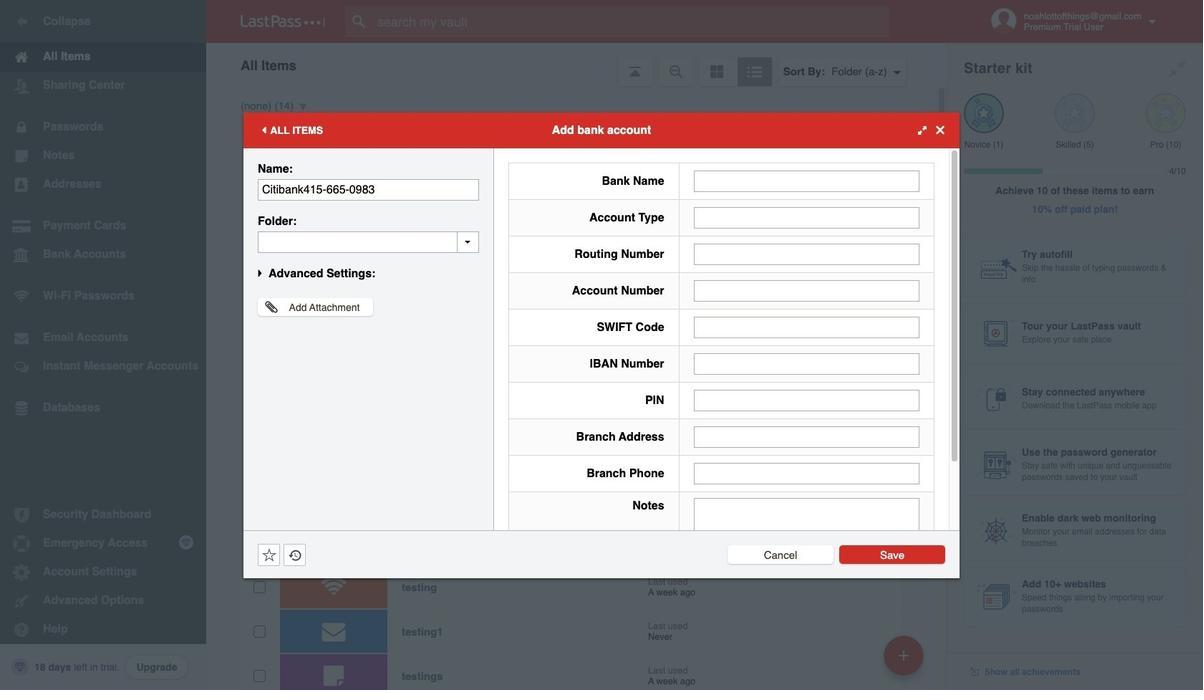 Task type: locate. For each thing, give the bounding box(es) containing it.
Search search field
[[345, 6, 918, 37]]

new item navigation
[[879, 631, 933, 690]]

search my vault text field
[[345, 6, 918, 37]]

None text field
[[694, 280, 920, 301], [694, 316, 920, 338], [694, 389, 920, 411], [694, 426, 920, 448], [694, 463, 920, 484], [694, 498, 920, 587], [694, 280, 920, 301], [694, 316, 920, 338], [694, 389, 920, 411], [694, 426, 920, 448], [694, 463, 920, 484], [694, 498, 920, 587]]

lastpass image
[[241, 15, 325, 28]]

vault options navigation
[[206, 43, 947, 86]]

main navigation navigation
[[0, 0, 206, 690]]

None text field
[[694, 170, 920, 192], [258, 179, 479, 200], [694, 207, 920, 228], [258, 231, 479, 253], [694, 243, 920, 265], [694, 353, 920, 374], [694, 170, 920, 192], [258, 179, 479, 200], [694, 207, 920, 228], [258, 231, 479, 253], [694, 243, 920, 265], [694, 353, 920, 374]]

new item image
[[899, 650, 909, 660]]

dialog
[[244, 112, 960, 596]]



Task type: vqa. For each thing, say whether or not it's contained in the screenshot.
Main navigation navigation
yes



